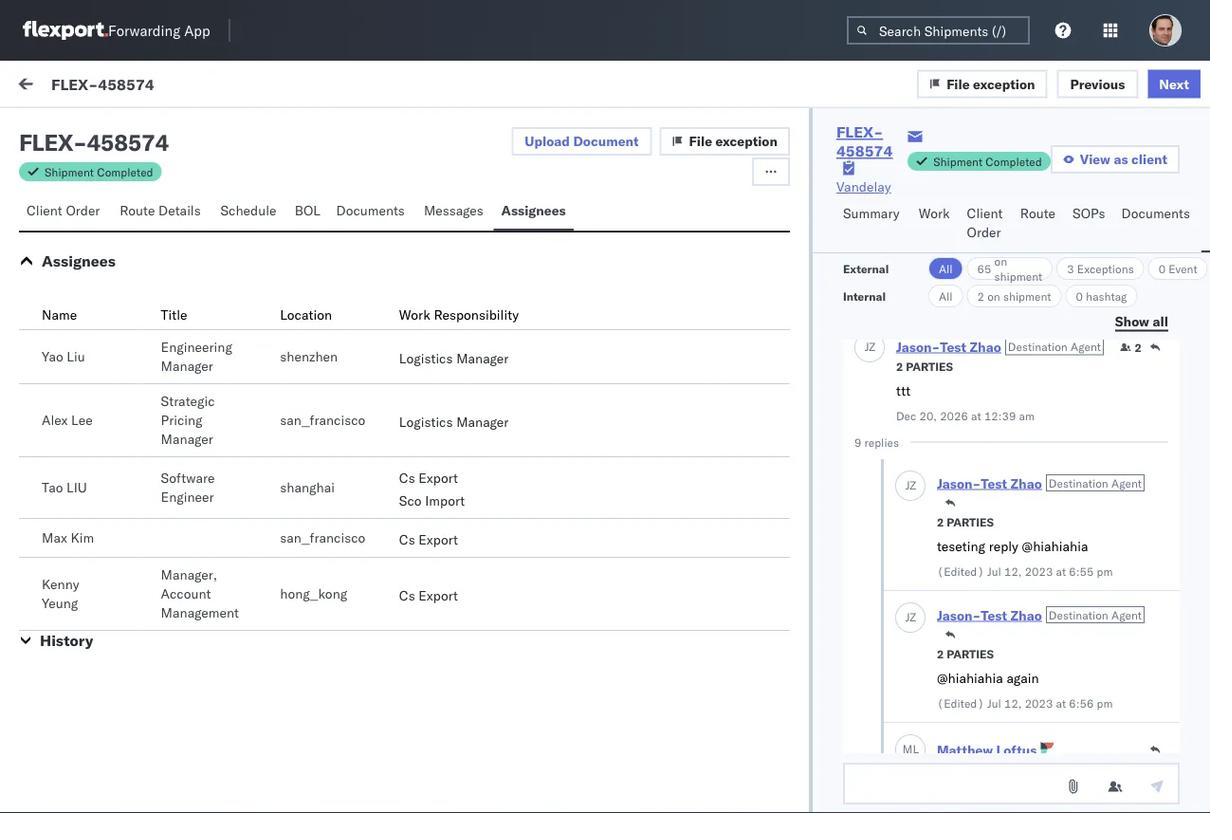 Task type: locate. For each thing, give the bounding box(es) containing it.
x up @matthew
[[134, 208, 140, 219]]

j for ttt
[[865, 340, 869, 354]]

1 vertical spatial file exception
[[689, 133, 778, 149]]

file exception
[[947, 75, 1035, 92], [689, 133, 778, 149]]

2 vertical spatial flex-
[[636, 221, 676, 237]]

jason-test zhao button
[[896, 338, 1002, 355], [937, 475, 1042, 491], [937, 606, 1042, 623]]

client order button down -
[[19, 194, 112, 231]]

2 vertical spatial 2 parties button
[[937, 645, 994, 661]]

m
[[903, 742, 913, 756]]

1 flexport from the top
[[222, 207, 265, 221]]

1 horizontal spatial 0
[[1159, 261, 1166, 276]]

2 up "@hiahiahia again (edited)  jul 12, 2023 at 6:56 pm"
[[937, 647, 944, 661]]

jason-test zhao destination agent down '2 on shipment'
[[896, 338, 1101, 355]]

related work item/shipment
[[637, 165, 785, 179]]

0 horizontal spatial 0
[[1076, 289, 1083, 303]]

j for @hiahiahia
[[906, 610, 910, 624]]

1 horizontal spatial message
[[230, 78, 286, 94]]

pm right 1:02
[[401, 205, 421, 222]]

7:21
[[368, 291, 397, 307]]

engineering manager
[[161, 339, 232, 374]]

1 vertical spatial flexport
[[222, 378, 265, 392]]

pdt for oct 26, 2023, 7:21 pm pdt
[[424, 291, 448, 307]]

2 parties for @hiahiahia
[[937, 647, 994, 661]]

0 vertical spatial jie
[[158, 205, 174, 222]]

2023
[[1025, 564, 1053, 578], [1025, 696, 1053, 710]]

at right 2026
[[971, 408, 982, 423]]

2023 down again on the bottom
[[1025, 696, 1053, 710]]

logistics manager down work responsibility
[[399, 350, 509, 367]]

2 x from the top
[[134, 378, 140, 390]]

as right 'view'
[[1114, 151, 1128, 167]]

1 vertical spatial order
[[967, 224, 1001, 240]]

0 vertical spatial destination
[[1008, 339, 1068, 354]]

destination up 6:55
[[1049, 476, 1109, 490]]

agent
[[1071, 339, 1101, 354], [1112, 476, 1142, 490], [1112, 608, 1142, 622]]

as inside button
[[1114, 151, 1128, 167]]

parties up ttt
[[906, 359, 953, 373]]

strategic pricing manager
[[161, 393, 215, 447]]

2023 inside "@hiahiahia again (edited)  jul 12, 2023 at 6:56 pm"
[[1025, 696, 1053, 710]]

vandelay up summary
[[837, 178, 891, 195]]

2023, left 7:21
[[328, 291, 365, 307]]

@hiahiahia inside "@hiahiahia again (edited)  jul 12, 2023 at 6:56 pm"
[[937, 670, 1003, 686]]

destination for dec
[[1008, 339, 1068, 354]]

2 j x from the top
[[130, 378, 140, 390]]

cs export sco import
[[399, 470, 465, 509]]

cs up sco
[[399, 470, 415, 486]]

0 vertical spatial file
[[947, 75, 970, 92]]

@hiahiahia again (edited)  jul 12, 2023 at 6:56 pm
[[937, 670, 1113, 710]]

resize handle column header
[[55, 158, 77, 444], [604, 158, 627, 444], [824, 158, 847, 444], [1044, 158, 1067, 444], [1176, 158, 1199, 444]]

oct for oct 27, 2023, 1:02 pm pdt
[[279, 205, 300, 222]]

assignees inside assignees button
[[501, 202, 566, 219]]

1 vertical spatial agent
[[1112, 476, 1142, 490]]

12, down reply
[[1005, 564, 1022, 578]]

related
[[637, 165, 676, 179]]

message up route details
[[125, 165, 170, 179]]

@matthew
[[126, 238, 193, 255]]

0 vertical spatial @hiahiahia
[[1022, 538, 1089, 554]]

at left 6:55
[[1056, 564, 1067, 578]]

alex lee
[[42, 412, 93, 428]]

12, down again on the bottom
[[1005, 696, 1022, 710]]

0 vertical spatial loftus
[[196, 238, 237, 255]]

on
[[995, 254, 1008, 268], [988, 289, 1001, 303]]

z for ttt
[[869, 340, 876, 354]]

1 horizontal spatial documents button
[[1114, 196, 1202, 252]]

1 all button from the top
[[929, 257, 963, 280]]

m l
[[903, 742, 919, 756]]

logistics
[[399, 350, 453, 367], [399, 414, 453, 430]]

z for @hiahiahia
[[910, 610, 916, 624]]

2 jul from the top
[[988, 696, 1002, 710]]

work right summary button
[[919, 205, 950, 222]]

order down -
[[66, 202, 100, 219]]

0 vertical spatial test
[[940, 338, 967, 355]]

file exception up item/shipment
[[689, 133, 778, 149]]

at inside "ttt dec 20, 2026 at 12:39 am"
[[971, 408, 982, 423]]

oct left 27,
[[279, 205, 300, 222]]

internal
[[127, 120, 174, 137], [843, 289, 886, 303]]

1 horizontal spatial completed
[[986, 154, 1042, 168]]

manager down the pricing on the left of page
[[161, 431, 213, 447]]

1 cs from the top
[[399, 470, 415, 486]]

on inside 65 on shipment
[[995, 254, 1008, 268]]

external
[[977, 77, 1031, 94], [30, 120, 84, 137], [843, 261, 889, 276]]

jason-test zhao destination agent down teseting reply @hiahiahia (edited)  jul 12, 2023 at 6:55 pm
[[937, 606, 1142, 623]]

parties up 'teseting'
[[947, 515, 994, 529]]

1 oct from the top
[[279, 205, 300, 222]]

import inside button
[[141, 78, 181, 94]]

jie xiong for xiong
[[158, 376, 212, 393]]

destination for again
[[1049, 608, 1109, 622]]

3 2023, from the top
[[328, 376, 365, 393]]

1 vertical spatial 26,
[[304, 376, 324, 393]]

2 2023, from the top
[[328, 291, 365, 307]]

flex- 458574 up vandelay link
[[837, 122, 893, 160]]

resize handle column header for message
[[604, 158, 627, 444]]

1 horizontal spatial loftus
[[997, 741, 1037, 758]]

None text field
[[843, 763, 1180, 804]]

test down teseting reply @hiahiahia (edited)  jul 12, 2023 at 6:55 pm
[[981, 606, 1008, 623]]

manager inside strategic pricing manager
[[161, 431, 213, 447]]

shipment inside 65 on shipment
[[995, 269, 1043, 283]]

1 vertical spatial shipment
[[1004, 289, 1052, 303]]

0 vertical spatial jie xiong
[[158, 205, 212, 222]]

4 resize handle column header from the left
[[1044, 158, 1067, 444]]

j x for @matthew
[[130, 208, 140, 219]]

0 vertical spatial shipment
[[995, 269, 1043, 283]]

1 2023, from the top
[[328, 205, 365, 222]]

0 vertical spatial work
[[54, 73, 103, 99]]

jason- up 'teseting'
[[937, 475, 981, 491]]

1 export from the top
[[419, 470, 458, 486]]

assignees up name
[[42, 251, 116, 270]]

cs down sco
[[399, 531, 415, 548]]

1 resize handle column header from the left
[[55, 158, 77, 444]]

client order down -
[[27, 202, 100, 219]]

forwarding
[[108, 21, 180, 39]]

messages left read
[[1034, 77, 1097, 94]]

1 vertical spatial flex- 458574
[[636, 221, 725, 237]]

details
[[159, 202, 201, 219]]

Search Shipments (/) text field
[[847, 16, 1030, 45]]

import work button
[[133, 61, 223, 112]]

1 vertical spatial cs
[[399, 531, 415, 548]]

again
[[1007, 670, 1039, 686]]

2 parties up 'teseting'
[[937, 515, 994, 529]]

flex- for flex- 458574
[[837, 122, 883, 141]]

6:56
[[1069, 696, 1094, 710]]

messages right 1:02
[[424, 202, 484, 219]]

test up "ttt dec 20, 2026 at 12:39 am"
[[940, 338, 967, 355]]

shipment for 65 on shipment
[[995, 269, 1043, 283]]

0 vertical spatial san_francisco
[[280, 412, 366, 428]]

1 vertical spatial file
[[689, 133, 712, 149]]

0 vertical spatial on
[[995, 254, 1008, 268]]

1 jie xiong from the top
[[158, 205, 212, 222]]

manager
[[456, 350, 509, 367], [161, 358, 213, 374], [456, 414, 509, 430], [161, 431, 213, 447]]

0 horizontal spatial messages
[[424, 202, 484, 219]]

1 jie from the top
[[158, 205, 174, 222]]

0 horizontal spatial flex- 458574
[[636, 221, 725, 237]]

exception up item/shipment
[[716, 133, 778, 149]]

z
[[869, 340, 876, 354], [910, 478, 916, 492], [910, 610, 916, 624]]

flexport up @matthew loftus @jie xiong test
[[222, 207, 265, 221]]

pdt for oct 26, 2023, 7:16 pm pdt
[[424, 376, 448, 393]]

1 pdt from the top
[[424, 205, 448, 222]]

1 vertical spatial j z
[[906, 478, 916, 492]]

(edited)
[[937, 564, 985, 578], [937, 696, 985, 710]]

2 vertical spatial parties
[[947, 647, 994, 661]]

2 san_francisco from the top
[[280, 529, 366, 546]]

hashtag
[[1086, 289, 1127, 303]]

jason-test zhao button up "ttt dec 20, 2026 at 12:39 am"
[[896, 338, 1002, 355]]

engineering
[[161, 339, 232, 355]]

1 vertical spatial cs export
[[399, 587, 458, 604]]

12,
[[1005, 564, 1022, 578], [1005, 696, 1022, 710]]

2 vertical spatial jie
[[158, 376, 174, 393]]

1 pm from the top
[[401, 205, 421, 222]]

jie
[[158, 205, 174, 222], [158, 291, 174, 307], [158, 376, 174, 393]]

route inside route details button
[[120, 202, 155, 219]]

work responsibility
[[399, 306, 519, 323]]

pdt for oct 27, 2023, 1:02 pm pdt
[[424, 205, 448, 222]]

1 12, from the top
[[1005, 564, 1022, 578]]

teseting
[[937, 538, 986, 554]]

0 vertical spatial (edited)
[[937, 564, 985, 578]]

logistics manager up cs export sco import
[[399, 414, 509, 430]]

@hiahiahia inside teseting reply @hiahiahia (edited)  jul 12, 2023 at 6:55 pm
[[1022, 538, 1089, 554]]

2 up ttt
[[896, 359, 903, 373]]

parties
[[906, 359, 953, 373], [947, 515, 994, 529], [947, 647, 994, 661]]

2 horizontal spatial work
[[919, 205, 950, 222]]

26, for oct 26, 2023, 7:16 pm pdt
[[304, 376, 324, 393]]

0 vertical spatial 2 parties
[[896, 359, 953, 373]]

3 pm from the top
[[401, 376, 421, 393]]

2 vertical spatial jason-test zhao destination agent
[[937, 606, 1142, 623]]

max
[[42, 529, 67, 546]]

3 resize handle column header from the left
[[824, 158, 847, 444]]

j x down hello
[[130, 378, 140, 390]]

1 vertical spatial export
[[419, 531, 458, 548]]

1 vertical spatial destination
[[1049, 476, 1109, 490]]

0 horizontal spatial documents
[[336, 202, 405, 219]]

0 horizontal spatial @hiahiahia
[[937, 670, 1003, 686]]

oct 26, 2023, 7:21 pm pdt
[[279, 291, 448, 307]]

work for work button
[[919, 205, 950, 222]]

1 (edited) from the top
[[937, 564, 985, 578]]

flexport down engineering manager
[[222, 378, 265, 392]]

2 pdt from the top
[[424, 291, 448, 307]]

2 jie xiong from the top
[[158, 291, 212, 307]]

2 vertical spatial z
[[910, 610, 916, 624]]

2 vertical spatial 2 parties
[[937, 647, 994, 661]]

logistics manager
[[399, 350, 509, 367], [399, 414, 509, 430]]

(edited) inside "@hiahiahia again (edited)  jul 12, 2023 at 6:56 pm"
[[937, 696, 985, 710]]

completed down flex - 458574
[[97, 165, 153, 179]]

0 for 0 event
[[1159, 261, 1166, 276]]

flex- down related at the right top of page
[[636, 221, 676, 237]]

kenny yeung
[[42, 576, 79, 611]]

0 vertical spatial file exception
[[947, 75, 1035, 92]]

shipment down 65 on shipment
[[1004, 289, 1052, 303]]

1 vertical spatial jason-test zhao destination agent
[[937, 475, 1142, 491]]

xiong up software
[[157, 409, 193, 425]]

3 exceptions
[[1067, 261, 1134, 276]]

destination for reply
[[1049, 476, 1109, 490]]

strategic
[[161, 393, 215, 409]]

1 vertical spatial as
[[1114, 151, 1128, 167]]

yao
[[42, 348, 63, 365]]

pm right 6:55
[[1097, 564, 1113, 578]]

ttt
[[896, 382, 911, 399]]

at
[[971, 408, 982, 423], [1056, 564, 1067, 578], [1056, 696, 1067, 710]]

vandelay link
[[837, 177, 891, 196]]

title
[[161, 306, 187, 323]]

flex- right the my
[[51, 74, 98, 93]]

j z for teseting
[[906, 478, 916, 492]]

jason-test zhao button down teseting reply @hiahiahia (edited)  jul 12, 2023 at 6:55 pm
[[937, 606, 1042, 623]]

flex
[[19, 128, 73, 157]]

jason- up ttt
[[896, 338, 940, 355]]

hong_kong
[[280, 585, 347, 602]]

xiong up @matthew
[[177, 205, 212, 222]]

1 vertical spatial pm
[[401, 291, 421, 307]]

all left 65
[[939, 261, 953, 276]]

1 horizontal spatial documents
[[1122, 205, 1191, 222]]

order inside client order
[[967, 224, 1001, 240]]

1 horizontal spatial flex-
[[636, 221, 676, 237]]

work for work responsibility
[[399, 306, 430, 323]]

documents button up test
[[329, 194, 416, 231]]

jason- down 'teseting'
[[937, 606, 981, 623]]

0 horizontal spatial external
[[30, 120, 84, 137]]

0 horizontal spatial import
[[141, 78, 181, 94]]

kim
[[71, 529, 94, 546]]

flex- inside flex- 458574
[[837, 122, 883, 141]]

2 vertical spatial test
[[981, 606, 1008, 623]]

external inside button
[[30, 120, 84, 137]]

2 parties up "@hiahiahia again (edited)  jul 12, 2023 at 6:56 pm"
[[937, 647, 994, 661]]

client down 'flex- 458574' link
[[857, 165, 887, 179]]

3 pdt from the top
[[424, 376, 448, 393]]

2 vertical spatial agent
[[1112, 608, 1142, 622]]

all button for 65
[[929, 257, 963, 280]]

1 horizontal spatial route
[[1021, 205, 1056, 222]]

as left read
[[1100, 77, 1114, 94]]

1 vertical spatial messages
[[424, 202, 484, 219]]

1 vertical spatial test
[[981, 475, 1008, 491]]

0 vertical spatial message
[[230, 78, 286, 94]]

0 hashtag
[[1076, 289, 1127, 303]]

route left sops on the right of page
[[1021, 205, 1056, 222]]

0 vertical spatial jason-
[[896, 338, 940, 355]]

@jie
[[246, 238, 274, 255]]

1 26, from the top
[[304, 291, 324, 307]]

@hiahiahia up 6:55
[[1022, 538, 1089, 554]]

2 pm from the top
[[401, 291, 421, 307]]

26, down shenzhen
[[304, 376, 324, 393]]

1 x from the top
[[134, 208, 140, 219]]

shipment completed down flex - 458574
[[45, 165, 153, 179]]

2 parties button up 'teseting'
[[937, 513, 994, 529]]

0 horizontal spatial order
[[66, 202, 100, 219]]

0 vertical spatial assignees
[[501, 202, 566, 219]]

export inside cs export sco import
[[419, 470, 458, 486]]

1 vertical spatial import
[[425, 492, 465, 509]]

1 vertical spatial 2 parties
[[937, 515, 994, 529]]

0 horizontal spatial work
[[184, 78, 215, 94]]

1 j x from the top
[[130, 208, 140, 219]]

flex-458574
[[51, 74, 154, 93]]

2 pm from the top
[[1097, 696, 1113, 710]]

26, for oct 26, 2023, 7:21 pm pdt
[[304, 291, 324, 307]]

assignees down upload
[[501, 202, 566, 219]]

resize handle column header for client
[[1044, 158, 1067, 444]]

1 2023 from the top
[[1025, 564, 1053, 578]]

tao
[[42, 479, 63, 496]]

3 oct from the top
[[279, 376, 300, 393]]

@matthew loftus @jie xiong test
[[126, 238, 348, 255]]

jul inside "@hiahiahia again (edited)  jul 12, 2023 at 6:56 pm"
[[988, 696, 1002, 710]]

5 resize handle column header from the left
[[1176, 158, 1199, 444]]

jie xiong down engineering manager
[[158, 376, 212, 393]]

2 oct from the top
[[279, 291, 300, 307]]

test
[[940, 338, 967, 355], [981, 475, 1008, 491], [981, 606, 1008, 623]]

9
[[855, 435, 862, 449]]

zhao up reply
[[1011, 475, 1042, 491]]

j z for @hiahiahia
[[906, 610, 916, 624]]

2023 left 6:55
[[1025, 564, 1053, 578]]

documents button up 0 event
[[1114, 196, 1202, 252]]

cs
[[399, 470, 415, 486], [399, 531, 415, 548], [399, 587, 415, 604]]

(edited) inside teseting reply @hiahiahia (edited)  jul 12, 2023 at 6:55 pm
[[937, 564, 985, 578]]

resize handle column header for related work item/shipment
[[824, 158, 847, 444]]

0 vertical spatial jason-test zhao destination agent
[[896, 338, 1101, 355]]

j x for xiong
[[130, 378, 140, 390]]

1 horizontal spatial shipment completed
[[934, 154, 1042, 168]]

shipment completed up "route" button
[[934, 154, 1042, 168]]

order up 65
[[967, 224, 1001, 240]]

2023,
[[328, 205, 365, 222], [328, 291, 365, 307], [328, 376, 365, 393]]

shipment up work button
[[934, 154, 983, 168]]

internal left (0)
[[127, 120, 174, 137]]

jason-test zhao destination agent
[[896, 338, 1101, 355], [937, 475, 1142, 491], [937, 606, 1142, 623]]

import inside cs export sco import
[[425, 492, 465, 509]]

0 vertical spatial logistics
[[399, 350, 453, 367]]

1 horizontal spatial order
[[967, 224, 1001, 240]]

2 cs export from the top
[[399, 587, 458, 604]]

0
[[1159, 261, 1166, 276], [1076, 289, 1083, 303]]

on right 65
[[995, 254, 1008, 268]]

all button left 65
[[929, 257, 963, 280]]

3 jie from the top
[[158, 376, 174, 393]]

0 vertical spatial external
[[977, 77, 1031, 94]]

3 jie xiong from the top
[[158, 376, 212, 393]]

previous
[[1071, 75, 1125, 92]]

0 vertical spatial zhao
[[970, 338, 1002, 355]]

2023, for 7:21
[[328, 291, 365, 307]]

test for ttt
[[940, 338, 967, 355]]

2026
[[940, 408, 969, 423]]

alex
[[42, 412, 68, 428]]

2 flexport from the top
[[222, 378, 265, 392]]

work up external (3)
[[54, 73, 103, 99]]

at left 6:56
[[1056, 696, 1067, 710]]

2 resize handle column header from the left
[[604, 158, 627, 444]]

route inside "route" button
[[1021, 205, 1056, 222]]

1 horizontal spatial client order
[[967, 205, 1003, 240]]

loftus for matthew
[[997, 741, 1037, 758]]

manager up cs export sco import
[[456, 414, 509, 430]]

2 vertical spatial work
[[399, 306, 430, 323]]

2023, for 7:16
[[328, 376, 365, 393]]

work for my
[[54, 73, 103, 99]]

import up internal (0)
[[141, 78, 181, 94]]

actions
[[1077, 165, 1116, 179]]

parties up "@hiahiahia again (edited)  jul 12, 2023 at 6:56 pm"
[[947, 647, 994, 661]]

internal for internal (0)
[[127, 120, 174, 137]]

jul down reply
[[988, 564, 1002, 578]]

all
[[1153, 313, 1169, 329]]

(edited) down 'teseting'
[[937, 564, 985, 578]]

1 vertical spatial san_francisco
[[280, 529, 366, 546]]

1 vertical spatial jie xiong
[[158, 291, 212, 307]]

1 pm from the top
[[1097, 564, 1113, 578]]

0 vertical spatial at
[[971, 408, 982, 423]]

flexport
[[222, 207, 265, 221], [222, 378, 265, 392]]

2 parties for teseting
[[937, 515, 994, 529]]

lee
[[71, 412, 93, 428]]

2 up 'teseting'
[[937, 515, 944, 529]]

manager inside engineering manager
[[161, 358, 213, 374]]

file exception down the search shipments (/) text box
[[947, 75, 1035, 92]]

2 26, from the top
[[304, 376, 324, 393]]

0 vertical spatial oct
[[279, 205, 300, 222]]

1 vertical spatial jason-test zhao button
[[937, 475, 1042, 491]]

None checkbox
[[30, 220, 49, 239], [30, 305, 49, 324], [30, 390, 49, 409], [30, 220, 49, 239], [30, 305, 49, 324], [30, 390, 49, 409]]

flex- up vandelay link
[[837, 122, 883, 141]]

client down flex
[[27, 202, 62, 219]]

loftus for @matthew
[[196, 238, 237, 255]]

2023, left the 7:16
[[328, 376, 365, 393]]

pm right 7:21
[[401, 291, 421, 307]]

loftus right matthew at the bottom of page
[[997, 741, 1037, 758]]

@hiahiahia left again on the bottom
[[937, 670, 1003, 686]]

0 horizontal spatial message
[[125, 165, 170, 179]]

my
[[19, 73, 49, 99]]

0 horizontal spatial exception
[[716, 133, 778, 149]]

1 horizontal spatial import
[[425, 492, 465, 509]]

2 cs from the top
[[399, 531, 415, 548]]

12, inside teseting reply @hiahiahia (edited)  jul 12, 2023 at 6:55 pm
[[1005, 564, 1022, 578]]

1 horizontal spatial internal
[[843, 289, 886, 303]]

next
[[1160, 75, 1190, 92]]

2 all button from the top
[[929, 285, 963, 307]]

on down 65
[[988, 289, 1001, 303]]

external for external
[[843, 261, 889, 276]]

1 horizontal spatial external
[[843, 261, 889, 276]]

client right work button
[[967, 205, 1003, 222]]

2 (edited) from the top
[[937, 696, 985, 710]]

1 horizontal spatial assignees button
[[494, 194, 574, 231]]

file down the search shipments (/) text box
[[947, 75, 970, 92]]

0 horizontal spatial route
[[120, 202, 155, 219]]

0 vertical spatial export
[[419, 470, 458, 486]]

flex - 458574
[[19, 128, 169, 157]]

oct 27, 2023, 1:02 pm pdt
[[279, 205, 448, 222]]

2 jie from the top
[[158, 291, 174, 307]]

export
[[419, 470, 458, 486], [419, 531, 458, 548], [419, 587, 458, 604]]

shipment up '2 on shipment'
[[995, 269, 1043, 283]]

zhao for reply
[[1011, 475, 1042, 491]]

agent for @hiahiahia
[[1112, 476, 1142, 490]]

2 2023 from the top
[[1025, 696, 1053, 710]]

1 horizontal spatial work
[[679, 165, 704, 179]]

j x up @matthew
[[130, 208, 140, 219]]

order for the leftmost client order button
[[66, 202, 100, 219]]

all for 65 on shipment
[[939, 261, 953, 276]]

x down hello
[[134, 378, 140, 390]]

vandelay up dec
[[856, 391, 911, 408]]

(edited) up matthew at the bottom of page
[[937, 696, 985, 710]]

test for teseting
[[981, 475, 1008, 491]]

1 vertical spatial all
[[939, 261, 953, 276]]

1 vertical spatial 2 parties button
[[937, 513, 994, 529]]

on for 2
[[988, 289, 1001, 303]]

yao liu
[[42, 348, 85, 365]]

work
[[54, 73, 103, 99], [679, 165, 704, 179]]

0 vertical spatial flexport
[[222, 207, 265, 221]]

work right related at the right top of page
[[679, 165, 704, 179]]

1 jul from the top
[[988, 564, 1002, 578]]

jie for xiong
[[158, 376, 174, 393]]

parties for @hiahiahia
[[947, 647, 994, 661]]

internal inside button
[[127, 120, 174, 137]]

0 vertical spatial order
[[66, 202, 100, 219]]

1 vertical spatial logistics manager
[[399, 414, 509, 430]]

jul inside teseting reply @hiahiahia (edited)  jul 12, 2023 at 6:55 pm
[[988, 564, 1002, 578]]

None checkbox
[[30, 162, 49, 181]]

0 horizontal spatial shipment
[[45, 165, 94, 179]]

1 vertical spatial j x
[[130, 378, 140, 390]]

2 12, from the top
[[1005, 696, 1022, 710]]



Task type: describe. For each thing, give the bounding box(es) containing it.
client
[[1132, 151, 1168, 167]]

j for teseting
[[906, 478, 910, 492]]

jason-test zhao button for ttt
[[896, 338, 1002, 355]]

parties for teseting
[[947, 515, 994, 529]]

0 vertical spatial as
[[1100, 77, 1114, 94]]

1 horizontal spatial client
[[857, 165, 887, 179]]

0 vertical spatial work
[[184, 78, 215, 94]]

on for 65
[[995, 254, 1008, 268]]

xiong up "engineering"
[[177, 291, 212, 307]]

xiong right @jie
[[277, 238, 314, 255]]

responsibility
[[434, 306, 519, 323]]

messages button
[[416, 194, 494, 231]]

manager down responsibility
[[456, 350, 509, 367]]

2 logistics from the top
[[399, 414, 453, 430]]

z for teseting
[[910, 478, 916, 492]]

0 horizontal spatial file
[[689, 133, 712, 149]]

pm for 1:02
[[401, 205, 421, 222]]

event
[[1169, 261, 1198, 276]]

458574 inside 'flex- 458574' link
[[837, 141, 893, 160]]

oct 26, 2023, 7:16 pm pdt
[[279, 376, 448, 393]]

exceptions
[[1078, 261, 1134, 276]]

2 down 65
[[978, 289, 985, 303]]

l
[[913, 742, 919, 756]]

2 horizontal spatial external
[[977, 77, 1031, 94]]

documents for the leftmost documents button
[[336, 202, 405, 219]]

upload
[[525, 133, 570, 149]]

0 horizontal spatial shipment completed
[[45, 165, 153, 179]]

external for external (3)
[[30, 120, 84, 137]]

all for 2 on shipment
[[939, 289, 953, 303]]

2 export from the top
[[419, 531, 458, 548]]

sco
[[399, 492, 422, 509]]

external (3)
[[30, 120, 112, 137]]

import work
[[141, 78, 215, 94]]

jason-test zhao destination agent for dec
[[896, 338, 1101, 355]]

x for @matthew
[[134, 208, 140, 219]]

flexport. image
[[23, 21, 108, 40]]

2 horizontal spatial client
[[967, 205, 1003, 222]]

sops button
[[1065, 196, 1114, 252]]

shipment for 2 on shipment
[[1004, 289, 1052, 303]]

at inside "@hiahiahia again (edited)  jul 12, 2023 at 6:56 pm"
[[1056, 696, 1067, 710]]

hello
[[123, 323, 154, 340]]

schedule
[[221, 202, 277, 219]]

2023, for 1:02
[[328, 205, 365, 222]]

0 for 0 hashtag
[[1076, 289, 1083, 303]]

item/shipment
[[707, 165, 785, 179]]

xiong down engineering manager
[[177, 376, 212, 393]]

cs inside cs export sco import
[[399, 470, 415, 486]]

zhao for dec
[[970, 338, 1002, 355]]

2 parties for ttt
[[896, 359, 953, 373]]

jie xiong for @matthew
[[158, 205, 212, 222]]

27,
[[304, 205, 324, 222]]

1 san_francisco from the top
[[280, 412, 366, 428]]

location
[[280, 306, 332, 323]]

12, inside "@hiahiahia again (edited)  jul 12, 2023 at 6:56 pm"
[[1005, 696, 1022, 710]]

read
[[1118, 77, 1150, 94]]

jie for @matthew
[[158, 205, 174, 222]]

-
[[73, 128, 87, 157]]

pm inside "@hiahiahia again (edited)  jul 12, 2023 at 6:56 pm"
[[1097, 696, 1113, 710]]

management
[[161, 604, 239, 621]]

1 horizontal spatial shipment
[[934, 154, 983, 168]]

at inside teseting reply @hiahiahia (edited)  jul 12, 2023 at 6:55 pm
[[1056, 564, 1067, 578]]

9 replies
[[855, 435, 899, 449]]

3
[[1067, 261, 1075, 276]]

6:55
[[1069, 564, 1094, 578]]

0 horizontal spatial client order
[[27, 202, 100, 219]]

dec
[[896, 408, 917, 423]]

documents for documents button to the right
[[1122, 205, 1191, 222]]

jason-test zhao destination agent for again
[[937, 606, 1142, 623]]

route details
[[120, 202, 201, 219]]

1 horizontal spatial client order button
[[960, 196, 1013, 252]]

1 cs export from the top
[[399, 531, 458, 548]]

j z for ttt
[[865, 340, 876, 354]]

kenny
[[42, 576, 79, 592]]

jason-test zhao button for teseting
[[937, 475, 1042, 491]]

1 vertical spatial exception
[[716, 133, 778, 149]]

messages inside messages button
[[424, 202, 484, 219]]

0 vertical spatial all
[[956, 77, 974, 94]]

mark
[[920, 77, 953, 94]]

internal (0) button
[[120, 112, 213, 149]]

pm for 7:16
[[401, 376, 421, 393]]

flexport for oct 27, 2023, 1:02 pm pdt
[[222, 207, 265, 221]]

2 parties button for ttt
[[896, 357, 953, 374]]

manager,
[[161, 566, 217, 583]]

1 horizontal spatial exception
[[973, 75, 1035, 92]]

pm inside teseting reply @hiahiahia (edited)  jul 12, 2023 at 6:55 pm
[[1097, 564, 1113, 578]]

0 horizontal spatial documents button
[[329, 194, 416, 231]]

20,
[[920, 408, 937, 423]]

1:02
[[368, 205, 397, 222]]

0 event
[[1159, 261, 1198, 276]]

software engineer
[[161, 470, 215, 505]]

route button
[[1013, 196, 1065, 252]]

bol
[[295, 202, 321, 219]]

reply
[[989, 538, 1019, 554]]

jason- for teseting
[[937, 475, 981, 491]]

message inside button
[[230, 78, 286, 94]]

vandelay down vandelay link
[[856, 221, 911, 237]]

replies
[[865, 435, 899, 449]]

sops
[[1073, 205, 1106, 222]]

3 export from the top
[[419, 587, 458, 604]]

1 logistics from the top
[[399, 350, 453, 367]]

liu
[[67, 479, 87, 496]]

2 parties button for teseting
[[937, 513, 994, 529]]

order for the right client order button
[[967, 224, 1001, 240]]

0 horizontal spatial assignees button
[[42, 251, 116, 270]]

agent for (edited)
[[1112, 608, 1142, 622]]

2 inside button
[[1135, 340, 1142, 354]]

upload document button
[[512, 127, 652, 156]]

parties for ttt
[[906, 359, 953, 373]]

view as client
[[1080, 151, 1168, 167]]

flex- 458574 link
[[837, 122, 908, 160]]

flexport for oct 26, 2023, 7:16 pm pdt
[[222, 378, 265, 392]]

name
[[42, 306, 77, 323]]

route for route
[[1021, 205, 1056, 222]]

pm for 7:21
[[401, 291, 421, 307]]

2 parties button for @hiahiahia
[[937, 645, 994, 661]]

document
[[573, 133, 639, 149]]

history
[[40, 631, 93, 650]]

resize handle column header for actions
[[1176, 158, 1199, 444]]

2 for 20,
[[896, 359, 903, 373]]

0 vertical spatial messages
[[1034, 77, 1097, 94]]

x for xiong
[[134, 378, 140, 390]]

0 horizontal spatial client
[[27, 202, 62, 219]]

schedule button
[[213, 194, 287, 231]]

my work
[[19, 73, 103, 99]]

max kim
[[42, 529, 94, 546]]

history button
[[40, 631, 93, 650]]

65
[[978, 261, 992, 276]]

route for route details
[[120, 202, 155, 219]]

jason- for ttt
[[896, 338, 940, 355]]

7:16
[[368, 376, 397, 393]]

test
[[323, 238, 348, 255]]

agent for 20,
[[1071, 339, 1101, 354]]

flex- for flex-458574
[[51, 74, 98, 93]]

show all button
[[1104, 307, 1180, 336]]

2023 inside teseting reply @hiahiahia (edited)  jul 12, 2023 at 6:55 pm
[[1025, 564, 1053, 578]]

next button
[[1148, 69, 1201, 98]]

forwarding app
[[108, 21, 210, 39]]

oct for oct 26, 2023, 7:16 pm pdt
[[279, 376, 300, 393]]

test for @hiahiahia
[[981, 606, 1008, 623]]

jason-test zhao button for @hiahiahia
[[937, 606, 1042, 623]]

show
[[1115, 313, 1150, 329]]

vandelay up ttt
[[856, 306, 911, 323]]

1 horizontal spatial file exception
[[947, 75, 1035, 92]]

1 horizontal spatial file
[[947, 75, 970, 92]]

message button
[[223, 61, 318, 112]]

work button
[[911, 196, 960, 252]]

oct for oct 26, 2023, 7:21 pm pdt
[[279, 291, 300, 307]]

am
[[1019, 408, 1035, 423]]

upload document
[[525, 133, 639, 149]]

0 horizontal spatial completed
[[97, 165, 153, 179]]

zhao for again
[[1011, 606, 1042, 623]]

jason- for @hiahiahia
[[937, 606, 981, 623]]

65 on shipment
[[978, 254, 1043, 283]]

0 horizontal spatial client order button
[[19, 194, 112, 231]]

2 for (edited)
[[937, 647, 944, 661]]

jason-test zhao destination agent for reply
[[937, 475, 1142, 491]]

work for related
[[679, 165, 704, 179]]

(3)
[[87, 120, 112, 137]]

internal for internal
[[843, 289, 886, 303]]

2 on shipment
[[978, 289, 1052, 303]]

shenzhen
[[280, 348, 338, 365]]

1 logistics manager from the top
[[399, 350, 509, 367]]

view as client button
[[1051, 145, 1180, 174]]

2 for @hiahiahia
[[937, 515, 944, 529]]

view
[[1080, 151, 1111, 167]]

0 horizontal spatial assignees
[[42, 251, 116, 270]]

internal (0)
[[127, 120, 202, 137]]

2 logistics manager from the top
[[399, 414, 509, 430]]

tao liu
[[42, 479, 87, 496]]

3 cs from the top
[[399, 587, 415, 604]]

ttt dec 20, 2026 at 12:39 am
[[896, 382, 1035, 423]]

route details button
[[112, 194, 213, 231]]

all button for 2
[[929, 285, 963, 307]]

0 vertical spatial flex- 458574
[[837, 122, 893, 160]]



Task type: vqa. For each thing, say whether or not it's contained in the screenshot.
second Tracking # -- from the bottom
no



